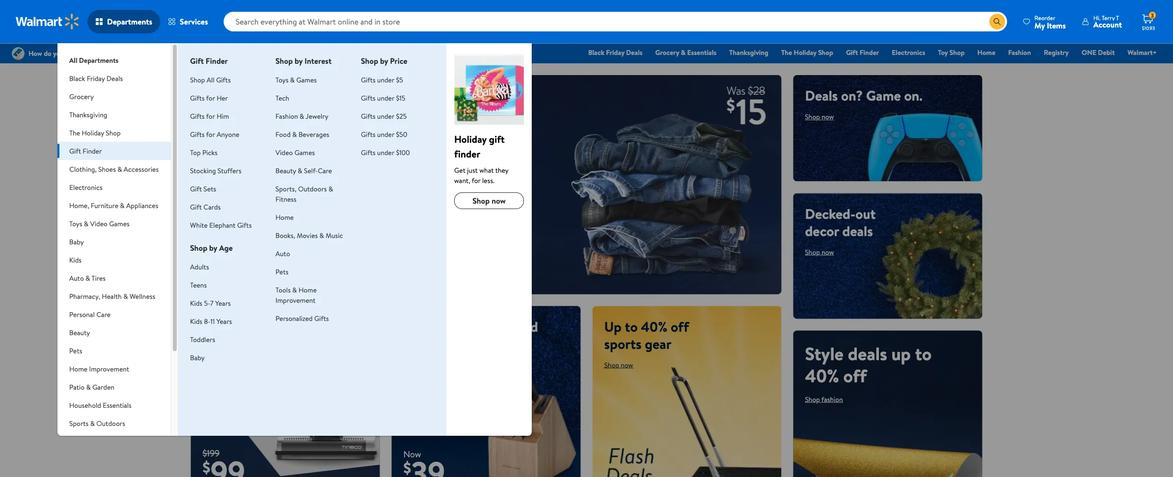 Task type: describe. For each thing, give the bounding box(es) containing it.
personal care button
[[57, 305, 171, 324]]

the holiday shop for the holiday shop dropdown button
[[69, 128, 121, 138]]

the holiday shop button
[[57, 124, 171, 142]]

toy shop link
[[934, 47, 969, 58]]

garden
[[92, 382, 114, 392]]

toys & video games button
[[57, 215, 171, 233]]

gift finder for gift finder dropdown button
[[69, 146, 102, 156]]

kids button
[[57, 251, 171, 269]]

shop now for home deals up to 30% off
[[203, 299, 232, 308]]

decor
[[805, 221, 839, 240]]

gift for gift sets link
[[190, 184, 202, 194]]

essentials inside dropdown button
[[103, 401, 132, 410]]

was dollar $199, now dollar 99 group
[[191, 447, 245, 477]]

off for style deals up to 40% off
[[844, 363, 867, 388]]

white elephant gifts
[[190, 220, 252, 230]]

appliances
[[126, 201, 158, 210]]

kids 8-11 years link
[[190, 317, 232, 326]]

out
[[856, 204, 876, 223]]

gifts for her
[[190, 93, 228, 103]]

tech
[[235, 86, 262, 105]]

household essentials button
[[57, 396, 171, 415]]

gift sets
[[190, 184, 216, 194]]

to for home
[[226, 245, 243, 270]]

all departments link
[[57, 43, 171, 69]]

top picks link
[[190, 148, 218, 157]]

less.
[[482, 176, 495, 185]]

one
[[1082, 48, 1097, 57]]

video inside toys & video games dropdown button
[[90, 219, 107, 228]]

walmart+
[[1128, 48, 1157, 57]]

Walmart Site-Wide search field
[[224, 12, 1007, 31]]

improvement inside tools & home improvement
[[276, 295, 316, 305]]

off inside 'up to 40% off sports gear'
[[671, 317, 689, 336]]

11
[[210, 317, 215, 326]]

fashion
[[822, 395, 843, 404]]

by for price
[[380, 56, 388, 66]]

fashion for fashion & jewelry
[[276, 111, 298, 121]]

gifts for gifts under $15
[[361, 93, 376, 103]]

gifts for him
[[190, 111, 229, 121]]

1 vertical spatial games
[[295, 148, 315, 157]]

gifts under $25 link
[[361, 111, 407, 121]]

gift finder image
[[454, 55, 524, 125]]

auto for auto & tires
[[69, 273, 84, 283]]

gift for gift finder dropdown button
[[69, 146, 81, 156]]

teens link
[[190, 280, 207, 290]]

toys & games link
[[276, 75, 317, 84]]

shop all gifts link
[[190, 75, 231, 84]]

now down less.
[[492, 195, 506, 206]]

& inside dropdown button
[[90, 419, 95, 428]]

grocery & essentials link
[[651, 47, 721, 58]]

beauty for beauty
[[69, 328, 90, 337]]

sports,
[[276, 184, 296, 194]]

kids 5-7 years link
[[190, 298, 231, 308]]

holiday for the holiday shop 'link'
[[794, 48, 817, 57]]

her
[[217, 93, 228, 103]]

gifts for gifts under $100
[[361, 148, 376, 157]]

books, movies & music link
[[276, 231, 343, 240]]

sports
[[69, 419, 89, 428]]

toddlers link
[[190, 335, 215, 344]]

personalized gifts
[[276, 314, 329, 323]]

holiday inside holiday gift finder get just what they want, for less.
[[454, 132, 487, 146]]

gifts for gifts for anyone
[[190, 129, 205, 139]]

shop now for up to 40% off sports gear
[[604, 360, 633, 370]]

$25
[[396, 111, 407, 121]]

registry
[[1044, 48, 1069, 57]]

pets for "pets" link
[[276, 267, 288, 277]]

Search search field
[[224, 12, 1007, 31]]

kids for kids 8-11 years
[[190, 317, 202, 326]]

the for the holiday shop dropdown button
[[69, 128, 80, 138]]

toys & games
[[276, 75, 317, 84]]

on.
[[905, 86, 923, 105]]

up for home deals up to 30% off
[[203, 245, 222, 270]]

thanksgiving link
[[725, 47, 773, 58]]

terry
[[1102, 14, 1115, 22]]

shop now link for high tech gifts, huge savings
[[203, 129, 232, 139]]

gifts for anyone
[[190, 129, 239, 139]]

stocking stuffers link
[[190, 166, 241, 175]]

services
[[180, 16, 208, 27]]

sets
[[204, 184, 216, 194]]

finder for gift finder dropdown button
[[83, 146, 102, 156]]

household essentials
[[69, 401, 132, 410]]

seasonal decor & party supplies button
[[57, 433, 171, 461]]

shop inside the holiday shop dropdown button
[[106, 128, 121, 138]]

shop now for deals on? game on.
[[805, 112, 834, 122]]

fashion for fashion
[[1009, 48, 1031, 57]]

deals inside decked-out decor deals
[[843, 221, 873, 240]]

tools & home improvement
[[276, 285, 317, 305]]

gift
[[489, 132, 505, 146]]

books, movies & music
[[276, 231, 343, 240]]

to inside 'up to 40% off sports gear'
[[625, 317, 638, 336]]

& inside tools & home improvement
[[292, 285, 297, 295]]

under for $100
[[377, 148, 394, 157]]

8-
[[204, 317, 210, 326]]

1 horizontal spatial gift finder
[[190, 56, 228, 66]]

grocery button
[[57, 87, 171, 106]]

food
[[276, 129, 291, 139]]

just
[[467, 165, 478, 175]]

black friday deals for black friday deals link
[[588, 48, 643, 57]]

now for decked-out decor deals
[[822, 247, 834, 257]]

deals on? game on.
[[805, 86, 923, 105]]

thanksgiving for thanksgiving link
[[729, 48, 769, 57]]

save big!
[[403, 214, 524, 257]]

tires
[[92, 273, 106, 283]]

gift up shop all gifts
[[190, 56, 204, 66]]

sports & outdoors
[[69, 419, 125, 428]]

services button
[[160, 10, 216, 33]]

gifts,
[[265, 86, 296, 105]]

shop now for decked-out decor deals
[[805, 247, 834, 257]]

electronics for electronics dropdown button at left
[[69, 182, 102, 192]]

white
[[190, 220, 208, 230]]

& inside seasonal decor & party supplies
[[117, 437, 121, 446]]

gifts for gifts for him
[[190, 111, 205, 121]]

clothing, shoes & accessories button
[[57, 160, 171, 178]]

black friday deals for the black friday deals 'dropdown button'
[[69, 73, 123, 83]]

shop now link for home deals up to 30% off
[[203, 299, 232, 308]]

2 vertical spatial deals
[[805, 86, 838, 105]]

beauty & self-care
[[276, 166, 332, 175]]

gifts under $5
[[361, 75, 403, 84]]

shop now link for deals on? game on.
[[805, 112, 834, 122]]

baby for baby link
[[190, 353, 205, 362]]

shop by price
[[361, 56, 408, 66]]

gifts for gifts under $25
[[361, 111, 376, 121]]

gifts for gifts for her
[[190, 93, 205, 103]]

personal care
[[69, 310, 111, 319]]

debit
[[1098, 48, 1115, 57]]

toy
[[938, 48, 948, 57]]

shop now link for decked-out decor deals
[[805, 247, 834, 257]]

savings
[[203, 103, 246, 122]]

personal
[[69, 310, 95, 319]]

gifts for her link
[[190, 93, 228, 103]]

black for black friday deals link
[[588, 48, 605, 57]]

auto link
[[276, 249, 290, 258]]

sports & outdoors button
[[57, 415, 171, 433]]

under for $50
[[377, 129, 394, 139]]

kids for kids
[[69, 255, 82, 265]]

gifts right personalized
[[314, 314, 329, 323]]

for for anyone
[[206, 129, 215, 139]]

movies
[[297, 231, 318, 240]]

1 vertical spatial all
[[207, 75, 215, 84]]

up for style deals up to 40% off
[[892, 341, 911, 366]]

teens
[[190, 280, 207, 290]]

wellness
[[130, 292, 155, 301]]

gifts right elephant
[[237, 220, 252, 230]]

years for kids 8-11 years
[[217, 317, 232, 326]]

cards
[[204, 202, 221, 212]]

home for home deals are served
[[403, 317, 440, 336]]

shop inside toy shop link
[[950, 48, 965, 57]]

grocery & essentials
[[655, 48, 717, 57]]

pets button
[[57, 342, 171, 360]]

0 vertical spatial games
[[296, 75, 317, 84]]

toy shop
[[938, 48, 965, 57]]

fashion & jewelry
[[276, 111, 329, 121]]

by for interest
[[295, 56, 303, 66]]

personalized gifts link
[[276, 314, 329, 323]]

1 horizontal spatial video
[[276, 148, 293, 157]]

to for style
[[915, 341, 932, 366]]

tools & home improvement link
[[276, 285, 317, 305]]



Task type: locate. For each thing, give the bounding box(es) containing it.
0 horizontal spatial toys
[[69, 219, 82, 228]]

pets down the auto link
[[276, 267, 288, 277]]

games up beauty & self-care link
[[295, 148, 315, 157]]

black inside 'dropdown button'
[[69, 73, 85, 83]]

0 horizontal spatial essentials
[[103, 401, 132, 410]]

fashion inside 'link'
[[1009, 48, 1031, 57]]

up to 40% off sports gear
[[604, 317, 689, 353]]

departments up the black friday deals 'dropdown button'
[[79, 55, 119, 65]]

gifts down gifts under $15
[[361, 111, 376, 121]]

$199
[[203, 447, 220, 460]]

shop now link for up to 40% off sports gear
[[604, 360, 633, 370]]

for down 'just'
[[472, 176, 481, 185]]

0 vertical spatial outdoors
[[298, 184, 327, 194]]

sports, outdoors & fitness link
[[276, 184, 333, 204]]

essentials left thanksgiving link
[[687, 48, 717, 57]]

thanksgiving button
[[57, 106, 171, 124]]

now down him
[[219, 129, 232, 139]]

1 vertical spatial the
[[69, 128, 80, 138]]

friday inside 'dropdown button'
[[87, 73, 105, 83]]

1 horizontal spatial finder
[[206, 56, 228, 66]]

deals up the auto link
[[253, 223, 293, 248]]

40%
[[641, 317, 668, 336], [805, 363, 839, 388]]

the inside 'link'
[[781, 48, 792, 57]]

5-
[[204, 298, 210, 308]]

0 vertical spatial to
[[226, 245, 243, 270]]

to inside home deals up to 30% off
[[226, 245, 243, 270]]

deals for the black friday deals 'dropdown button'
[[106, 73, 123, 83]]

1 vertical spatial departments
[[79, 55, 119, 65]]

under left $50
[[377, 129, 394, 139]]

personalized
[[276, 314, 313, 323]]

0 vertical spatial home link
[[973, 47, 1000, 58]]

1 vertical spatial grocery
[[69, 92, 94, 101]]

by for age
[[209, 243, 217, 253]]

5 under from the top
[[377, 148, 394, 157]]

video down furniture
[[90, 219, 107, 228]]

tech link
[[276, 93, 289, 103]]

black down all departments
[[69, 73, 85, 83]]

now down save at the left of the page
[[428, 270, 440, 280]]

years right the 11
[[217, 317, 232, 326]]

0 vertical spatial grocery
[[655, 48, 679, 57]]

thanksgiving inside dropdown button
[[69, 110, 107, 119]]

kids up auto & tires
[[69, 255, 82, 265]]

game
[[866, 86, 901, 105]]

shoes
[[98, 164, 116, 174]]

gift finder inside gift finder link
[[846, 48, 879, 57]]

electronics inside dropdown button
[[69, 182, 102, 192]]

2 horizontal spatial holiday
[[794, 48, 817, 57]]

electronics
[[892, 48, 925, 57], [69, 182, 102, 192]]

toys
[[276, 75, 289, 84], [69, 219, 82, 228]]

0 horizontal spatial baby
[[69, 237, 84, 247]]

baby down toys & video games
[[69, 237, 84, 247]]

deals inside home deals up to 30% off
[[253, 223, 293, 248]]

auto up pharmacy,
[[69, 273, 84, 283]]

under for $25
[[377, 111, 394, 121]]

0 horizontal spatial thanksgiving
[[69, 110, 107, 119]]

finder left electronics link
[[860, 48, 879, 57]]

1 horizontal spatial black
[[588, 48, 605, 57]]

age
[[219, 243, 233, 253]]

electronics down clothing,
[[69, 182, 102, 192]]

fashion
[[1009, 48, 1031, 57], [276, 111, 298, 121]]

friday down all departments
[[87, 73, 105, 83]]

1 horizontal spatial holiday
[[454, 132, 487, 146]]

home inside home deals up to 30% off
[[203, 223, 249, 248]]

want,
[[454, 176, 470, 185]]

up inside the style deals up to 40% off
[[892, 341, 911, 366]]

for left her at the top of the page
[[206, 93, 215, 103]]

deals inside the style deals up to 40% off
[[848, 341, 887, 366]]

1 vertical spatial thanksgiving
[[69, 110, 107, 119]]

0 horizontal spatial pets
[[69, 346, 82, 356]]

under for $15
[[377, 93, 394, 103]]

video down food
[[276, 148, 293, 157]]

friday for black friday deals link
[[606, 48, 625, 57]]

home for sports, outdoors & fitness's home link
[[276, 212, 294, 222]]

1 vertical spatial 40%
[[805, 363, 839, 388]]

0 horizontal spatial to
[[226, 245, 243, 270]]

40% inside the style deals up to 40% off
[[805, 363, 839, 388]]

home inside dropdown button
[[69, 364, 87, 374]]

served
[[499, 317, 538, 336]]

auto inside auto & tires dropdown button
[[69, 273, 84, 283]]

0 vertical spatial improvement
[[276, 295, 316, 305]]

baby
[[69, 237, 84, 247], [190, 353, 205, 362]]

now for deals on? game on.
[[822, 112, 834, 122]]

gifts up gifts under $15
[[361, 75, 376, 84]]

care inside dropdown button
[[96, 310, 111, 319]]

0 horizontal spatial beauty
[[69, 328, 90, 337]]

gift finder button
[[57, 142, 171, 160]]

1 vertical spatial care
[[96, 310, 111, 319]]

music
[[326, 231, 343, 240]]

deals inside 'dropdown button'
[[106, 73, 123, 83]]

black down walmart site-wide search box
[[588, 48, 605, 57]]

0 horizontal spatial friday
[[87, 73, 105, 83]]

home for home deals up to 30% off
[[203, 223, 249, 248]]

0 horizontal spatial improvement
[[89, 364, 129, 374]]

toys down home,
[[69, 219, 82, 228]]

beauty down personal
[[69, 328, 90, 337]]

1 vertical spatial black
[[69, 73, 85, 83]]

care down health
[[96, 310, 111, 319]]

baby button
[[57, 233, 171, 251]]

style
[[805, 341, 844, 366]]

games down home, furniture & appliances dropdown button
[[109, 219, 130, 228]]

finder up clothing,
[[83, 146, 102, 156]]

home improvement
[[69, 364, 129, 374]]

stuffers
[[218, 166, 241, 175]]

0 horizontal spatial outdoors
[[96, 419, 125, 428]]

1 vertical spatial black friday deals
[[69, 73, 123, 83]]

gifts under $100
[[361, 148, 410, 157]]

1 vertical spatial auto
[[69, 273, 84, 283]]

0 horizontal spatial off
[[203, 267, 226, 292]]

shop by interest
[[276, 56, 332, 66]]

1 horizontal spatial improvement
[[276, 295, 316, 305]]

gifts up gifts for him link
[[190, 93, 205, 103]]

furniture
[[91, 201, 118, 210]]

electronics left toy
[[892, 48, 925, 57]]

1 vertical spatial beauty
[[69, 328, 90, 337]]

finder
[[454, 147, 480, 161]]

home for home improvement
[[69, 364, 87, 374]]

kids left "8-"
[[190, 317, 202, 326]]

1 vertical spatial essentials
[[103, 401, 132, 410]]

gifts up high
[[216, 75, 231, 84]]

account
[[1094, 19, 1122, 30]]

all up high
[[207, 75, 215, 84]]

1 horizontal spatial by
[[295, 56, 303, 66]]

off inside the style deals up to 40% off
[[844, 363, 867, 388]]

games
[[296, 75, 317, 84], [295, 148, 315, 157], [109, 219, 130, 228]]

health
[[102, 292, 122, 301]]

deals up grocery dropdown button
[[106, 73, 123, 83]]

improvement down pets dropdown button
[[89, 364, 129, 374]]

holiday for the holiday shop dropdown button
[[82, 128, 104, 138]]

finder up shop all gifts link
[[206, 56, 228, 66]]

0 horizontal spatial 40%
[[641, 317, 668, 336]]

gifts down gifts under $25
[[361, 129, 376, 139]]

home inside tools & home improvement
[[299, 285, 317, 295]]

gift inside dropdown button
[[69, 146, 81, 156]]

home link up books,
[[276, 212, 294, 222]]

black friday deals down walmart site-wide search box
[[588, 48, 643, 57]]

outdoors inside sports, outdoors & fitness
[[298, 184, 327, 194]]

fashion up food
[[276, 111, 298, 121]]

the holiday shop inside 'link'
[[781, 48, 833, 57]]

black friday deals button
[[57, 69, 171, 87]]

1 horizontal spatial essentials
[[687, 48, 717, 57]]

for inside holiday gift finder get just what they want, for less.
[[472, 176, 481, 185]]

deals down walmart site-wide search box
[[626, 48, 643, 57]]

1 horizontal spatial the holiday shop
[[781, 48, 833, 57]]

40% up shop fashion link
[[805, 363, 839, 388]]

1 vertical spatial outdoors
[[96, 419, 125, 428]]

interest
[[305, 56, 332, 66]]

pharmacy,
[[69, 292, 100, 301]]

by left age
[[209, 243, 217, 253]]

grocery for grocery & essentials
[[655, 48, 679, 57]]

1 vertical spatial home link
[[276, 212, 294, 222]]

gift finder for gift finder link at right top
[[846, 48, 879, 57]]

now for home deals up to 30% off
[[219, 299, 232, 308]]

pets link
[[276, 267, 288, 277]]

grocery inside grocery & essentials link
[[655, 48, 679, 57]]

2 vertical spatial kids
[[190, 317, 202, 326]]

gift finder inside gift finder dropdown button
[[69, 146, 102, 156]]

deals right style
[[848, 341, 887, 366]]

0 vertical spatial off
[[203, 267, 226, 292]]

4 under from the top
[[377, 129, 394, 139]]

beauty for beauty & self-care
[[276, 166, 296, 175]]

reorder
[[1035, 14, 1056, 22]]

care up sports, outdoors & fitness link
[[318, 166, 332, 175]]

outdoors inside dropdown button
[[96, 419, 125, 428]]

under left $100 at the left
[[377, 148, 394, 157]]

gift up on?
[[846, 48, 858, 57]]

all inside all departments link
[[69, 55, 77, 65]]

gifts down gifts for her
[[190, 111, 205, 121]]

0 vertical spatial beauty
[[276, 166, 296, 175]]

kids for kids 5-7 years
[[190, 298, 202, 308]]

games inside dropdown button
[[109, 219, 130, 228]]

1 vertical spatial years
[[217, 317, 232, 326]]

1 horizontal spatial to
[[625, 317, 638, 336]]

gift finder up deals on? game on.
[[846, 48, 879, 57]]

2 horizontal spatial to
[[915, 341, 932, 366]]

home
[[978, 48, 996, 57], [276, 212, 294, 222], [203, 223, 249, 248], [299, 285, 317, 295], [403, 317, 440, 336], [69, 364, 87, 374]]

deals for black friday deals link
[[626, 48, 643, 57]]

under for $5
[[377, 75, 394, 84]]

toys for toys & video games
[[69, 219, 82, 228]]

0 vertical spatial thanksgiving
[[729, 48, 769, 57]]

holiday inside dropdown button
[[82, 128, 104, 138]]

1 horizontal spatial electronics
[[892, 48, 925, 57]]

decor
[[97, 437, 115, 446]]

0 vertical spatial electronics
[[892, 48, 925, 57]]

1 horizontal spatial black friday deals
[[588, 48, 643, 57]]

for left him
[[206, 111, 215, 121]]

1 vertical spatial baby
[[190, 353, 205, 362]]

the holiday shop inside dropdown button
[[69, 128, 121, 138]]

1 horizontal spatial pets
[[276, 267, 288, 277]]

off inside home deals up to 30% off
[[203, 267, 226, 292]]

under left $25
[[377, 111, 394, 121]]

baby for baby dropdown button
[[69, 237, 84, 247]]

the holiday shop for the holiday shop 'link'
[[781, 48, 833, 57]]

deals left on?
[[805, 86, 838, 105]]

$10.93
[[1142, 25, 1155, 31]]

shop now link
[[805, 112, 834, 122], [203, 129, 232, 139], [454, 193, 524, 209], [805, 247, 834, 257], [403, 267, 448, 283], [203, 299, 232, 308], [604, 360, 633, 370]]

1 vertical spatial to
[[625, 317, 638, 336]]

off for home deals up to 30% off
[[203, 267, 226, 292]]

0 horizontal spatial care
[[96, 310, 111, 319]]

1 vertical spatial friday
[[87, 73, 105, 83]]

1 vertical spatial toys
[[69, 219, 82, 228]]

2 horizontal spatial by
[[380, 56, 388, 66]]

baby inside dropdown button
[[69, 237, 84, 247]]

kids left 5-
[[190, 298, 202, 308]]

1 vertical spatial kids
[[190, 298, 202, 308]]

fashion & jewelry link
[[276, 111, 329, 121]]

0 horizontal spatial black friday deals
[[69, 73, 123, 83]]

home, furniture & appliances button
[[57, 196, 171, 215]]

shop now link for save big!
[[403, 267, 448, 283]]

decked-
[[805, 204, 856, 223]]

shop inside the holiday shop 'link'
[[818, 48, 833, 57]]

shop now for high tech gifts, huge savings
[[203, 129, 232, 139]]

pharmacy, health & wellness button
[[57, 287, 171, 305]]

years right 7
[[215, 298, 231, 308]]

gifts under $15 link
[[361, 93, 405, 103]]

gift up clothing,
[[69, 146, 81, 156]]

gifts under $25
[[361, 111, 407, 121]]

deals right decor
[[843, 221, 873, 240]]

auto & tires button
[[57, 269, 171, 287]]

0 vertical spatial fashion
[[1009, 48, 1031, 57]]

outdoors down self-
[[298, 184, 327, 194]]

2 horizontal spatial finder
[[860, 48, 879, 57]]

up inside home deals up to 30% off
[[203, 245, 222, 270]]

beauty button
[[57, 324, 171, 342]]

walmart image
[[16, 14, 80, 29]]

grocery inside grocery dropdown button
[[69, 92, 94, 101]]

for left the anyone
[[206, 129, 215, 139]]

now for high tech gifts, huge savings
[[219, 129, 232, 139]]

games up huge
[[296, 75, 317, 84]]

now down decor
[[822, 247, 834, 257]]

0 vertical spatial 40%
[[641, 317, 668, 336]]

0 horizontal spatial deals
[[106, 73, 123, 83]]

pets inside dropdown button
[[69, 346, 82, 356]]

by up toys & games "link"
[[295, 56, 303, 66]]

toys for toys & games
[[276, 75, 289, 84]]

now down deals on? game on.
[[822, 112, 834, 122]]

0 vertical spatial up
[[203, 245, 222, 270]]

0 vertical spatial essentials
[[687, 48, 717, 57]]

1 vertical spatial pets
[[69, 346, 82, 356]]

departments inside popup button
[[107, 16, 152, 27]]

now for up to 40% off sports gear
[[621, 360, 633, 370]]

0 vertical spatial departments
[[107, 16, 152, 27]]

gift finder up clothing,
[[69, 146, 102, 156]]

now right 7
[[219, 299, 232, 308]]

0 vertical spatial all
[[69, 55, 77, 65]]

the for the holiday shop 'link'
[[781, 48, 792, 57]]

2 horizontal spatial off
[[844, 363, 867, 388]]

electronics for electronics link
[[892, 48, 925, 57]]

1 horizontal spatial toys
[[276, 75, 289, 84]]

gifts for gifts under $5
[[361, 75, 376, 84]]

electronics button
[[57, 178, 171, 196]]

gifts down gifts under $50 link
[[361, 148, 376, 157]]

electronics link
[[888, 47, 930, 58]]

0 vertical spatial care
[[318, 166, 332, 175]]

2 vertical spatial games
[[109, 219, 130, 228]]

video games
[[276, 148, 315, 157]]

one debit
[[1082, 48, 1115, 57]]

all up the black friday deals 'dropdown button'
[[69, 55, 77, 65]]

shop fashion
[[805, 395, 843, 404]]

home for toy shop's home link
[[978, 48, 996, 57]]

toys inside toys & video games dropdown button
[[69, 219, 82, 228]]

deals
[[626, 48, 643, 57], [106, 73, 123, 83], [805, 86, 838, 105]]

kids inside dropdown button
[[69, 255, 82, 265]]

& inside sports, outdoors & fitness
[[329, 184, 333, 194]]

0 horizontal spatial black
[[69, 73, 85, 83]]

1 horizontal spatial thanksgiving
[[729, 48, 769, 57]]

beauty inside dropdown button
[[69, 328, 90, 337]]

2 under from the top
[[377, 93, 394, 103]]

improvement down tools
[[276, 295, 316, 305]]

deals for home deals up to 30% off
[[253, 223, 293, 248]]

clothing,
[[69, 164, 97, 174]]

0 vertical spatial baby
[[69, 237, 84, 247]]

registry link
[[1040, 47, 1074, 58]]

2 horizontal spatial deals
[[805, 86, 838, 105]]

price
[[390, 56, 408, 66]]

1 horizontal spatial outdoors
[[298, 184, 327, 194]]

0 vertical spatial deals
[[626, 48, 643, 57]]

0 vertical spatial years
[[215, 298, 231, 308]]

1 horizontal spatial the
[[781, 48, 792, 57]]

gift finder up shop all gifts link
[[190, 56, 228, 66]]

home,
[[69, 201, 89, 210]]

the inside dropdown button
[[69, 128, 80, 138]]

search icon image
[[994, 18, 1001, 26]]

what
[[479, 165, 494, 175]]

deals for style deals up to 40% off
[[848, 341, 887, 366]]

pets up home improvement
[[69, 346, 82, 356]]

years for kids 5-7 years
[[215, 298, 231, 308]]

2 vertical spatial off
[[844, 363, 867, 388]]

1 vertical spatial off
[[671, 317, 689, 336]]

now down the sports
[[621, 360, 633, 370]]

finder for gift finder link at right top
[[860, 48, 879, 57]]

for for her
[[206, 93, 215, 103]]

0 horizontal spatial gift finder
[[69, 146, 102, 156]]

outdoors down household essentials dropdown button
[[96, 419, 125, 428]]

3 under from the top
[[377, 111, 394, 121]]

40% inside 'up to 40% off sports gear'
[[641, 317, 668, 336]]

kids 5-7 years
[[190, 298, 231, 308]]

pets for pets dropdown button
[[69, 346, 82, 356]]

under left $15
[[377, 93, 394, 103]]

grocery for grocery
[[69, 92, 94, 101]]

0 horizontal spatial holiday
[[82, 128, 104, 138]]

black friday deals inside 'dropdown button'
[[69, 73, 123, 83]]

improvement inside dropdown button
[[89, 364, 129, 374]]

toys up the gifts,
[[276, 75, 289, 84]]

jewelry
[[306, 111, 329, 121]]

0 horizontal spatial up
[[203, 245, 222, 270]]

1 horizontal spatial friday
[[606, 48, 625, 57]]

0 horizontal spatial video
[[90, 219, 107, 228]]

finder inside dropdown button
[[83, 146, 102, 156]]

all
[[69, 55, 77, 65], [207, 75, 215, 84]]

1 vertical spatial improvement
[[89, 364, 129, 374]]

friday down walmart site-wide search box
[[606, 48, 625, 57]]

beauty up sports,
[[276, 166, 296, 175]]

40% right up
[[641, 317, 668, 336]]

by
[[295, 56, 303, 66], [380, 56, 388, 66], [209, 243, 217, 253]]

home link for toy shop
[[973, 47, 1000, 58]]

deals left are
[[443, 317, 473, 336]]

gifts for gifts under $50
[[361, 129, 376, 139]]

top picks
[[190, 148, 218, 157]]

patio & garden button
[[57, 378, 171, 396]]

hi,
[[1094, 14, 1101, 22]]

seasonal decor & party supplies
[[69, 437, 139, 457]]

for for him
[[206, 111, 215, 121]]

gift for gift finder link at right top
[[846, 48, 858, 57]]

gifts down 'gifts under $5' link
[[361, 93, 376, 103]]

1 vertical spatial the holiday shop
[[69, 128, 121, 138]]

to inside the style deals up to 40% off
[[915, 341, 932, 366]]

30%
[[247, 245, 279, 270]]

they
[[495, 165, 509, 175]]

0 vertical spatial video
[[276, 148, 293, 157]]

0 horizontal spatial the
[[69, 128, 80, 138]]

home link down search icon
[[973, 47, 1000, 58]]

auto for the auto link
[[276, 249, 290, 258]]

get
[[454, 165, 466, 175]]

by left price
[[380, 56, 388, 66]]

friday
[[606, 48, 625, 57], [87, 73, 105, 83]]

my
[[1035, 20, 1045, 31]]

black friday deals down all departments
[[69, 73, 123, 83]]

0 vertical spatial black friday deals
[[588, 48, 643, 57]]

1 horizontal spatial all
[[207, 75, 215, 84]]

gifts under $50
[[361, 129, 407, 139]]

books,
[[276, 231, 295, 240]]

departments up all departments link
[[107, 16, 152, 27]]

gift for "gift cards" link
[[190, 202, 202, 212]]

shop
[[818, 48, 833, 57], [950, 48, 965, 57], [276, 56, 293, 66], [361, 56, 378, 66], [190, 75, 205, 84], [805, 112, 820, 122], [106, 128, 121, 138], [203, 129, 218, 139], [473, 195, 490, 206], [190, 243, 207, 253], [805, 247, 820, 257], [411, 270, 426, 280], [203, 299, 218, 308], [604, 360, 619, 370], [805, 395, 820, 404]]

holiday inside 'link'
[[794, 48, 817, 57]]

0 vertical spatial auto
[[276, 249, 290, 258]]

now dollar 39 null group
[[392, 448, 445, 477]]

fashion left registry
[[1009, 48, 1031, 57]]

under left $5 at the top of the page
[[377, 75, 394, 84]]

gift left sets at the left top of page
[[190, 184, 202, 194]]

black for the black friday deals 'dropdown button'
[[69, 73, 85, 83]]

1 vertical spatial electronics
[[69, 182, 102, 192]]

1 horizontal spatial off
[[671, 317, 689, 336]]

deals for home deals are served
[[443, 317, 473, 336]]

1 horizontal spatial beauty
[[276, 166, 296, 175]]

the right thanksgiving link
[[781, 48, 792, 57]]

essentials down patio & garden dropdown button
[[103, 401, 132, 410]]

friday for the black friday deals 'dropdown button'
[[87, 73, 105, 83]]

1 horizontal spatial auto
[[276, 249, 290, 258]]

home link for sports, outdoors & fitness
[[276, 212, 294, 222]]

$100
[[396, 148, 410, 157]]

accessories
[[124, 164, 159, 174]]

reorder my items
[[1035, 14, 1066, 31]]

the up clothing,
[[69, 128, 80, 138]]

0 vertical spatial friday
[[606, 48, 625, 57]]

huge
[[300, 86, 329, 105]]

thanksgiving for thanksgiving dropdown button
[[69, 110, 107, 119]]

0 horizontal spatial finder
[[83, 146, 102, 156]]

tools
[[276, 285, 291, 295]]

0 vertical spatial kids
[[69, 255, 82, 265]]

gift left cards in the top of the page
[[190, 202, 202, 212]]

gifts up top
[[190, 129, 205, 139]]

baby down toddlers link
[[190, 353, 205, 362]]

auto up "pets" link
[[276, 249, 290, 258]]

items
[[1047, 20, 1066, 31]]

1 under from the top
[[377, 75, 394, 84]]



Task type: vqa. For each thing, say whether or not it's contained in the screenshot.
Gifts associated with Gifts for Anyone
yes



